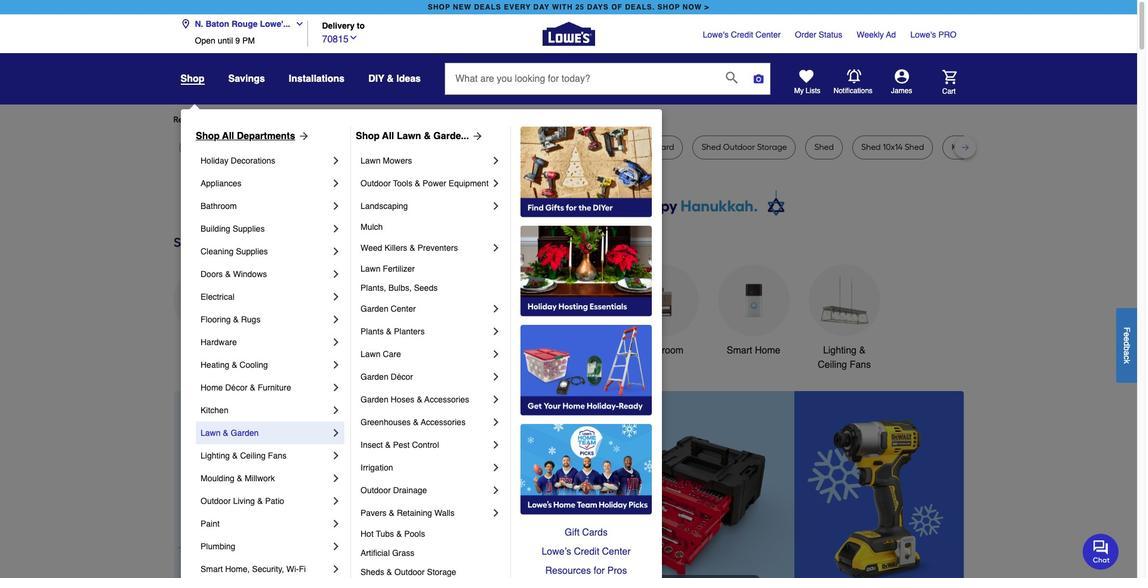 Task type: describe. For each thing, give the bounding box(es) containing it.
garden hoses & accessories
[[361, 395, 469, 404]]

weed killers & preventers
[[361, 243, 458, 253]]

lowe's for lowe's credit center
[[703, 30, 729, 39]]

chevron right image for landscaping
[[490, 200, 502, 212]]

home décor & furniture link
[[201, 376, 330, 399]]

1 vertical spatial home
[[201, 383, 223, 392]]

gift cards
[[565, 527, 608, 538]]

chevron right image for kitchen
[[330, 404, 342, 416]]

plumbing
[[201, 542, 236, 551]]

arrow left image
[[396, 496, 408, 508]]

2 e from the top
[[1123, 337, 1132, 341]]

4 shed from the left
[[905, 142, 924, 152]]

weed killers & preventers link
[[361, 236, 490, 259]]

greenhouses & accessories link
[[361, 411, 490, 434]]

hardware
[[201, 337, 237, 347]]

outdoor living & patio link
[[201, 490, 330, 512]]

lawn for lawn care
[[361, 349, 381, 359]]

millwork
[[245, 474, 275, 483]]

sheds & outdoor storage link
[[361, 563, 502, 578]]

home décor & furniture
[[201, 383, 291, 392]]

pest
[[393, 440, 410, 450]]

0 vertical spatial appliances
[[201, 179, 242, 188]]

chevron right image for cleaning supplies
[[330, 245, 342, 257]]

c
[[1123, 355, 1132, 359]]

search image
[[726, 72, 738, 83]]

order status
[[795, 30, 843, 39]]

tubs
[[376, 529, 394, 539]]

lowe'...
[[260, 19, 290, 29]]

plants & planters
[[361, 327, 425, 336]]

furniture
[[258, 383, 291, 392]]

to
[[357, 21, 365, 31]]

cart button
[[926, 70, 957, 96]]

home inside button
[[755, 345, 781, 356]]

chevron right image for outdoor tools & power equipment
[[490, 177, 502, 189]]

building supplies
[[201, 224, 265, 233]]

credit for lowe's
[[731, 30, 754, 39]]

shop new deals every day with 25 days of deals. shop now >
[[428, 3, 710, 11]]

lowe's wishes you and your family a happy hanukkah. image
[[173, 190, 964, 220]]

my lists
[[795, 87, 821, 95]]

ceiling inside lighting & ceiling fans
[[818, 359, 847, 370]]

pavers & retaining walls
[[361, 508, 455, 518]]

outdoor tools & equipment
[[538, 345, 607, 370]]

bathroom inside the bathroom link
[[201, 201, 237, 211]]

days
[[587, 3, 609, 11]]

heating & cooling link
[[201, 354, 330, 376]]

0 horizontal spatial lighting & ceiling fans
[[201, 451, 287, 460]]

chevron right image for outdoor drainage
[[490, 484, 502, 496]]

70815 button
[[322, 31, 358, 46]]

center for lowe's credit center
[[602, 546, 631, 557]]

chevron right image for hardware
[[330, 336, 342, 348]]

wallpaper
[[302, 142, 342, 152]]

chevron right image for plants & planters
[[490, 325, 502, 337]]

flooring & rugs
[[201, 315, 261, 324]]

tools for power
[[393, 179, 413, 188]]

garden for garden center
[[361, 304, 389, 314]]

plants, bulbs, seeds link
[[361, 278, 502, 297]]

equipment inside 'outdoor tools & equipment'
[[550, 359, 595, 370]]

n.
[[195, 19, 203, 29]]

smart for smart home, security, wi-fi
[[201, 564, 223, 574]]

paint link
[[201, 512, 330, 535]]

lowe's home improvement logo image
[[543, 7, 595, 60]]

lawn mower
[[188, 142, 237, 152]]

1 shop from the left
[[428, 3, 451, 11]]

all for lawn
[[382, 131, 394, 142]]

chevron right image for garden décor
[[490, 371, 502, 383]]

lawn inside "shop all lawn & garde..." link
[[397, 131, 421, 142]]

gift
[[565, 527, 580, 538]]

0 vertical spatial accessories
[[425, 395, 469, 404]]

smart home
[[727, 345, 781, 356]]

cards
[[582, 527, 608, 538]]

outdoor for outdoor tools & power equipment
[[361, 179, 391, 188]]

mulch link
[[361, 217, 502, 236]]

n. baton rouge lowe'... button
[[181, 12, 309, 36]]

appliances inside button
[[186, 345, 233, 356]]

cooling
[[240, 360, 268, 370]]

chevron right image for bathroom
[[330, 200, 342, 212]]

lowe's home improvement notification center image
[[847, 69, 861, 83]]

tools for equipment
[[575, 345, 598, 356]]

garden down kitchen link at the left bottom of the page
[[231, 428, 259, 438]]

with
[[552, 3, 573, 11]]

plants,
[[361, 283, 386, 293]]

décor for lawn
[[391, 372, 413, 382]]

shed for shed
[[815, 142, 834, 152]]

james
[[891, 87, 913, 95]]

b
[[1123, 346, 1132, 351]]

until
[[218, 36, 233, 45]]

a
[[1123, 351, 1132, 355]]

lawn for lawn & garden
[[201, 428, 221, 438]]

deals
[[474, 3, 502, 11]]

holiday hosting essentials. image
[[521, 226, 652, 316]]

Search Query text field
[[445, 63, 717, 94]]

0 horizontal spatial ceiling
[[240, 451, 266, 460]]

peel stick wallpaper
[[265, 142, 342, 152]]

chevron right image for lawn mowers
[[490, 155, 502, 167]]

kitchen for kitchen faucets
[[447, 345, 479, 356]]

chevron right image for flooring & rugs
[[330, 314, 342, 325]]

shop all departments link
[[196, 129, 310, 143]]

f e e d b a c k button
[[1117, 308, 1138, 383]]

kitchen for kitchen
[[201, 405, 229, 415]]

all for departments
[[222, 131, 234, 142]]

fi
[[299, 564, 306, 574]]

holiday decorations
[[201, 156, 275, 165]]

windows
[[233, 269, 267, 279]]

more suggestions for you
[[306, 115, 402, 125]]

décor for departments
[[225, 383, 248, 392]]

1 e from the top
[[1123, 332, 1132, 337]]

supplies for building supplies
[[233, 224, 265, 233]]

peel
[[265, 142, 281, 152]]

plants, bulbs, seeds
[[361, 283, 438, 293]]

more suggestions for you link
[[306, 114, 412, 126]]

lowe's credit center
[[703, 30, 781, 39]]

outdoor for outdoor living & patio
[[201, 496, 231, 506]]

patio
[[265, 496, 284, 506]]

chevron right image for irrigation
[[490, 462, 502, 474]]

get your home holiday-ready. image
[[521, 325, 652, 416]]

outdoor inside sheds & outdoor storage link
[[395, 567, 425, 577]]

security,
[[252, 564, 284, 574]]

chevron right image for lighting & ceiling fans
[[330, 450, 342, 462]]

christmas
[[369, 345, 412, 356]]

0 horizontal spatial center
[[391, 304, 416, 314]]

1 vertical spatial fans
[[268, 451, 287, 460]]

d
[[1123, 341, 1132, 346]]

shop 25 days of deals by category image
[[173, 232, 964, 252]]

recommended
[[173, 115, 231, 125]]

garden for garden hoses & accessories
[[361, 395, 389, 404]]

camera image
[[753, 73, 765, 85]]

9
[[235, 36, 240, 45]]

recommended searches for you heading
[[173, 114, 964, 126]]

bathroom button
[[627, 265, 699, 358]]

chevron right image for insect & pest control
[[490, 439, 502, 451]]

storage
[[427, 567, 456, 577]]

cleaning
[[201, 247, 234, 256]]

lawn & garden link
[[201, 422, 330, 444]]

25 days of deals. don't miss deals every day. same-day delivery on in-stock orders placed by 2 p m. image
[[173, 391, 366, 578]]

fertilizer
[[383, 264, 415, 273]]

shed for shed 10x14 shed
[[862, 142, 881, 152]]

decorations for holiday
[[231, 156, 275, 165]]

fans inside button
[[850, 359, 871, 370]]

suggestions
[[327, 115, 374, 125]]

lowe's home improvement lists image
[[799, 69, 814, 84]]

smart for smart home
[[727, 345, 753, 356]]

arrow right image for shop all lawn & garde...
[[469, 130, 483, 142]]

insect
[[361, 440, 383, 450]]

quikrete
[[564, 142, 597, 152]]

flooring
[[201, 315, 231, 324]]

rouge
[[232, 19, 258, 29]]

chevron right image for greenhouses & accessories
[[490, 416, 502, 428]]

arrow right image for shop all departments
[[295, 130, 310, 142]]

resources
[[546, 566, 591, 576]]

notifications
[[834, 86, 873, 95]]

chevron right image for building supplies
[[330, 223, 342, 235]]

bathroom inside bathroom button
[[642, 345, 684, 356]]

my
[[795, 87, 804, 95]]

lighting & ceiling fans link
[[201, 444, 330, 467]]

ideas
[[397, 73, 421, 84]]

credit for lowe's
[[574, 546, 600, 557]]

retaining
[[397, 508, 432, 518]]

grass
[[392, 548, 415, 558]]

for for suggestions
[[376, 115, 386, 125]]



Task type: locate. For each thing, give the bounding box(es) containing it.
chevron right image
[[490, 155, 502, 167], [330, 177, 342, 189], [490, 177, 502, 189], [330, 200, 342, 212], [330, 291, 342, 303], [490, 303, 502, 315], [330, 314, 342, 325], [490, 348, 502, 360], [490, 371, 502, 383], [330, 382, 342, 394], [330, 404, 342, 416], [330, 427, 342, 439], [490, 439, 502, 451], [330, 450, 342, 462], [490, 462, 502, 474], [490, 484, 502, 496], [330, 495, 342, 507], [330, 518, 342, 530], [330, 540, 342, 552]]

installations
[[289, 73, 345, 84]]

1 horizontal spatial lighting
[[823, 345, 857, 356]]

0 vertical spatial home
[[755, 345, 781, 356]]

0 horizontal spatial smart
[[201, 564, 223, 574]]

decorations
[[231, 156, 275, 165], [365, 359, 416, 370]]

1 horizontal spatial home
[[755, 345, 781, 356]]

outdoor down moulding
[[201, 496, 231, 506]]

1 vertical spatial supplies
[[236, 247, 268, 256]]

lawn for lawn fertilizer
[[361, 264, 381, 273]]

0 vertical spatial kitchen
[[447, 345, 479, 356]]

1 horizontal spatial shop
[[356, 131, 380, 142]]

outdoor inside 'outdoor living & patio' link
[[201, 496, 231, 506]]

lowe's
[[703, 30, 729, 39], [911, 30, 937, 39]]

drainage
[[393, 485, 427, 495]]

1 horizontal spatial shop
[[658, 3, 680, 11]]

2 shed from the left
[[815, 142, 834, 152]]

2 all from the left
[[382, 131, 394, 142]]

door
[[370, 142, 388, 152]]

shed for shed outdoor storage
[[702, 142, 721, 152]]

up to 50 percent off select tools and accessories. image
[[385, 391, 964, 578]]

shop up lawn mower
[[196, 131, 220, 142]]

garden down lawn care
[[361, 372, 389, 382]]

doors & windows link
[[201, 263, 330, 285]]

for up door
[[376, 115, 386, 125]]

1 horizontal spatial for
[[376, 115, 386, 125]]

1 horizontal spatial arrow right image
[[469, 130, 483, 142]]

2 shop from the left
[[658, 3, 680, 11]]

chevron right image for home décor & furniture
[[330, 382, 342, 394]]

seeds
[[414, 283, 438, 293]]

mulch
[[361, 222, 383, 232]]

you left more
[[282, 115, 296, 125]]

credit up search image
[[731, 30, 754, 39]]

find gifts for the diyer. image
[[521, 127, 652, 217]]

irrigation
[[361, 463, 393, 472]]

outdoor
[[361, 179, 391, 188], [538, 345, 573, 356], [361, 485, 391, 495], [201, 496, 231, 506], [395, 567, 425, 577]]

1 lowe's from the left
[[703, 30, 729, 39]]

lawn for lawn mowers
[[361, 156, 381, 165]]

cart
[[943, 87, 956, 95]]

0 horizontal spatial tools
[[393, 179, 413, 188]]

center for lowe's credit center
[[756, 30, 781, 39]]

baton
[[206, 19, 229, 29]]

0 horizontal spatial you
[[282, 115, 296, 125]]

lighting inside button
[[823, 345, 857, 356]]

chevron down image
[[349, 33, 358, 42]]

weed
[[361, 243, 382, 253]]

0 horizontal spatial all
[[222, 131, 234, 142]]

0 vertical spatial lighting
[[823, 345, 857, 356]]

0 horizontal spatial lighting
[[201, 451, 230, 460]]

n. baton rouge lowe'...
[[195, 19, 290, 29]]

every
[[504, 3, 531, 11]]

lowe's home team holiday picks. image
[[521, 424, 652, 515]]

shop for shop all lawn & garde...
[[356, 131, 380, 142]]

lowe's inside lowe's pro link
[[911, 30, 937, 39]]

0 horizontal spatial bathroom
[[201, 201, 237, 211]]

pavers & retaining walls link
[[361, 502, 490, 524]]

outdoor tools & power equipment link
[[361, 172, 490, 195]]

1 horizontal spatial tools
[[575, 345, 598, 356]]

shed right storage
[[815, 142, 834, 152]]

artificial grass link
[[361, 543, 502, 563]]

outdoor inside outdoor drainage link
[[361, 485, 391, 495]]

searches
[[233, 115, 268, 125]]

you up shop all lawn & garde...
[[388, 115, 402, 125]]

james button
[[873, 69, 931, 96]]

0 vertical spatial smart
[[727, 345, 753, 356]]

e up d
[[1123, 332, 1132, 337]]

1 vertical spatial appliances
[[186, 345, 233, 356]]

lawn up moulding
[[201, 428, 221, 438]]

garden center link
[[361, 297, 490, 320]]

1 horizontal spatial equipment
[[550, 359, 595, 370]]

smart inside "link"
[[201, 564, 223, 574]]

lawn inside lawn fertilizer link
[[361, 264, 381, 273]]

1 vertical spatial accessories
[[421, 417, 466, 427]]

chevron right image for smart home, security, wi-fi
[[330, 563, 342, 575]]

outdoor down grass
[[395, 567, 425, 577]]

chevron right image for holiday decorations
[[330, 155, 342, 167]]

lowe's inside "lowe's credit center" link
[[703, 30, 729, 39]]

weekly ad
[[857, 30, 896, 39]]

garden for garden décor
[[361, 372, 389, 382]]

2 arrow right image from the left
[[469, 130, 483, 142]]

0 vertical spatial fans
[[850, 359, 871, 370]]

0 horizontal spatial for
[[270, 115, 280, 125]]

2 horizontal spatial for
[[594, 566, 605, 576]]

lowe's down '>' at the right of the page
[[703, 30, 729, 39]]

supplies for cleaning supplies
[[236, 247, 268, 256]]

decorations inside button
[[365, 359, 416, 370]]

1 vertical spatial décor
[[225, 383, 248, 392]]

chevron right image for outdoor living & patio
[[330, 495, 342, 507]]

0 horizontal spatial kitchen
[[201, 405, 229, 415]]

decorations for christmas
[[365, 359, 416, 370]]

smart home button
[[718, 265, 790, 358]]

f
[[1123, 327, 1132, 332]]

arrow right image inside "shop all lawn & garde..." link
[[469, 130, 483, 142]]

1 horizontal spatial decorations
[[365, 359, 416, 370]]

lowe's credit center
[[542, 546, 631, 557]]

arrow right image
[[942, 496, 954, 508]]

1 horizontal spatial lighting & ceiling fans
[[818, 345, 871, 370]]

chevron right image for doors & windows
[[330, 268, 342, 280]]

center left order
[[756, 30, 781, 39]]

outdoor for outdoor drainage
[[361, 485, 391, 495]]

0 horizontal spatial home
[[201, 383, 223, 392]]

for left pros
[[594, 566, 605, 576]]

1 vertical spatial lighting & ceiling fans
[[201, 451, 287, 460]]

supplies up cleaning supplies
[[233, 224, 265, 233]]

0 horizontal spatial credit
[[574, 546, 600, 557]]

0 horizontal spatial shop
[[196, 131, 220, 142]]

storage
[[757, 142, 787, 152]]

arrow right image down more
[[295, 130, 310, 142]]

1 horizontal spatial kitchen
[[447, 345, 479, 356]]

lawn left care
[[361, 349, 381, 359]]

cleaning supplies
[[201, 247, 268, 256]]

all up mower at the top of page
[[222, 131, 234, 142]]

décor
[[391, 372, 413, 382], [225, 383, 248, 392]]

interior
[[390, 142, 417, 152]]

diy
[[369, 73, 384, 84]]

0 horizontal spatial shop
[[428, 3, 451, 11]]

preventers
[[418, 243, 458, 253]]

garden décor link
[[361, 365, 490, 388]]

walls
[[435, 508, 455, 518]]

door interior
[[370, 142, 417, 152]]

decorations down peel
[[231, 156, 275, 165]]

2 lowe's from the left
[[911, 30, 937, 39]]

kitchen left faucets
[[447, 345, 479, 356]]

accessories up control
[[421, 417, 466, 427]]

lowe's pro
[[911, 30, 957, 39]]

0 horizontal spatial equipment
[[449, 179, 489, 188]]

chevron right image for moulding & millwork
[[330, 472, 342, 484]]

1 all from the left
[[222, 131, 234, 142]]

arrow right image
[[295, 130, 310, 142], [469, 130, 483, 142]]

for for searches
[[270, 115, 280, 125]]

0 vertical spatial décor
[[391, 372, 413, 382]]

lawn inside lawn care "link"
[[361, 349, 381, 359]]

supplies up "windows"
[[236, 247, 268, 256]]

1 vertical spatial equipment
[[550, 359, 595, 370]]

décor down christmas decorations
[[391, 372, 413, 382]]

1 vertical spatial decorations
[[365, 359, 416, 370]]

arrow right image left the toilet
[[469, 130, 483, 142]]

all up door interior
[[382, 131, 394, 142]]

kitchen link
[[201, 399, 330, 422]]

f e e d b a c k
[[1123, 327, 1132, 364]]

& inside 'outdoor tools & equipment'
[[600, 345, 607, 356]]

you for more suggestions for you
[[388, 115, 402, 125]]

credit up resources for pros link
[[574, 546, 600, 557]]

center up pros
[[602, 546, 631, 557]]

arrow right image inside shop all departments link
[[295, 130, 310, 142]]

1 shop from the left
[[196, 131, 220, 142]]

0 vertical spatial center
[[756, 30, 781, 39]]

chat invite button image
[[1083, 533, 1120, 569]]

3 shed from the left
[[862, 142, 881, 152]]

lighting & ceiling fans inside button
[[818, 345, 871, 370]]

2 vertical spatial center
[[602, 546, 631, 557]]

0 vertical spatial bathroom
[[201, 201, 237, 211]]

outdoor living & patio
[[201, 496, 284, 506]]

e
[[1123, 332, 1132, 337], [1123, 337, 1132, 341]]

chevron right image for garden hoses & accessories
[[490, 394, 502, 405]]

you inside more suggestions for you link
[[388, 115, 402, 125]]

outdoor up landscaping
[[361, 179, 391, 188]]

chevron right image for garden center
[[490, 303, 502, 315]]

0 vertical spatial decorations
[[231, 156, 275, 165]]

building
[[201, 224, 230, 233]]

0 vertical spatial equipment
[[449, 179, 489, 188]]

1 arrow right image from the left
[[295, 130, 310, 142]]

appliances button
[[173, 265, 245, 358]]

diy & ideas button
[[369, 68, 421, 90]]

insect & pest control link
[[361, 434, 490, 456]]

decorations down care
[[365, 359, 416, 370]]

weekly
[[857, 30, 884, 39]]

shop up door
[[356, 131, 380, 142]]

center down bulbs,
[[391, 304, 416, 314]]

lawn fertilizer
[[361, 264, 415, 273]]

appliances link
[[201, 172, 330, 195]]

lowe's home improvement cart image
[[943, 70, 957, 84]]

chevron right image for lawn care
[[490, 348, 502, 360]]

outdoor right faucets
[[538, 345, 573, 356]]

hardie
[[624, 142, 650, 152]]

2 shop from the left
[[356, 131, 380, 142]]

lawn down door
[[361, 156, 381, 165]]

1 vertical spatial kitchen
[[201, 405, 229, 415]]

lowe's for lowe's pro
[[911, 30, 937, 39]]

outdoor inside outdoor tools & power equipment link
[[361, 179, 391, 188]]

shop
[[196, 131, 220, 142], [356, 131, 380, 142]]

1 horizontal spatial lowe's
[[911, 30, 937, 39]]

e up b on the bottom right of the page
[[1123, 337, 1132, 341]]

chevron right image for lawn & garden
[[330, 427, 342, 439]]

chevron right image for appliances
[[330, 177, 342, 189]]

lowe's left pro in the right of the page
[[911, 30, 937, 39]]

installations button
[[289, 68, 345, 90]]

shed left "outdoor"
[[702, 142, 721, 152]]

bathroom link
[[201, 195, 330, 217]]

shop button
[[181, 73, 205, 85]]

outdoor
[[723, 142, 755, 152]]

shed right the 10x14
[[905, 142, 924, 152]]

appliances up heating
[[186, 345, 233, 356]]

1 vertical spatial tools
[[575, 345, 598, 356]]

1 horizontal spatial smart
[[727, 345, 753, 356]]

1 vertical spatial smart
[[201, 564, 223, 574]]

rugs
[[241, 315, 261, 324]]

garden down plants,
[[361, 304, 389, 314]]

chevron right image for paint
[[330, 518, 342, 530]]

lowe's credit center link
[[521, 542, 652, 561]]

accessories down garden décor link
[[425, 395, 469, 404]]

all
[[222, 131, 234, 142], [382, 131, 394, 142]]

1 horizontal spatial credit
[[731, 30, 754, 39]]

tools
[[393, 179, 413, 188], [575, 345, 598, 356]]

1 vertical spatial ceiling
[[240, 451, 266, 460]]

kitchen faucets button
[[446, 265, 517, 358]]

hot
[[361, 529, 374, 539]]

garden décor
[[361, 372, 413, 382]]

moulding & millwork link
[[201, 467, 330, 490]]

1 vertical spatial center
[[391, 304, 416, 314]]

0 vertical spatial ceiling
[[818, 359, 847, 370]]

my lists link
[[795, 69, 821, 96]]

0 vertical spatial tools
[[393, 179, 413, 188]]

lawn mowers link
[[361, 149, 490, 172]]

for up departments
[[270, 115, 280, 125]]

1 horizontal spatial fans
[[850, 359, 871, 370]]

1 vertical spatial lighting
[[201, 451, 230, 460]]

1 horizontal spatial you
[[388, 115, 402, 125]]

1 you from the left
[[282, 115, 296, 125]]

1 vertical spatial bathroom
[[642, 345, 684, 356]]

shop for shop all departments
[[196, 131, 220, 142]]

1 horizontal spatial all
[[382, 131, 394, 142]]

chevron right image for heating & cooling
[[330, 359, 342, 371]]

appliances down holiday
[[201, 179, 242, 188]]

location image
[[181, 19, 190, 29]]

day
[[534, 3, 550, 11]]

outdoor for outdoor tools & equipment
[[538, 345, 573, 356]]

control
[[412, 440, 439, 450]]

kobalt
[[952, 142, 977, 152]]

kitchen up lawn & garden
[[201, 405, 229, 415]]

lawn up interior
[[397, 131, 421, 142]]

supplies inside cleaning supplies link
[[236, 247, 268, 256]]

smart home, security, wi-fi
[[201, 564, 306, 574]]

tools inside 'outdoor tools & equipment'
[[575, 345, 598, 356]]

0 horizontal spatial decorations
[[231, 156, 275, 165]]

chevron right image for electrical
[[330, 291, 342, 303]]

chevron right image for plumbing
[[330, 540, 342, 552]]

None search field
[[445, 63, 771, 106]]

1 shed from the left
[[702, 142, 721, 152]]

2 horizontal spatial center
[[756, 30, 781, 39]]

0 horizontal spatial décor
[[225, 383, 248, 392]]

chevron right image
[[330, 155, 342, 167], [490, 200, 502, 212], [330, 223, 342, 235], [490, 242, 502, 254], [330, 245, 342, 257], [330, 268, 342, 280], [490, 325, 502, 337], [330, 336, 342, 348], [330, 359, 342, 371], [490, 394, 502, 405], [490, 416, 502, 428], [330, 472, 342, 484], [490, 507, 502, 519], [330, 563, 342, 575]]

0 horizontal spatial fans
[[268, 451, 287, 460]]

0 horizontal spatial arrow right image
[[295, 130, 310, 142]]

shop left new
[[428, 3, 451, 11]]

smart inside button
[[727, 345, 753, 356]]

chevron right image for weed killers & preventers
[[490, 242, 502, 254]]

lawn inside lawn & garden link
[[201, 428, 221, 438]]

stick
[[283, 142, 300, 152]]

1 horizontal spatial bathroom
[[642, 345, 684, 356]]

1 horizontal spatial center
[[602, 546, 631, 557]]

1 vertical spatial credit
[[574, 546, 600, 557]]

0 vertical spatial supplies
[[233, 224, 265, 233]]

2 you from the left
[[388, 115, 402, 125]]

kitchen inside button
[[447, 345, 479, 356]]

garden up greenhouses
[[361, 395, 389, 404]]

equipment
[[449, 179, 489, 188], [550, 359, 595, 370]]

pros
[[608, 566, 627, 576]]

k
[[1123, 359, 1132, 364]]

0 vertical spatial credit
[[731, 30, 754, 39]]

outdoor down irrigation
[[361, 485, 391, 495]]

artificial grass
[[361, 548, 415, 558]]

supplies inside building supplies link
[[233, 224, 265, 233]]

outdoor inside 'outdoor tools & equipment'
[[538, 345, 573, 356]]

décor down heating & cooling
[[225, 383, 248, 392]]

planters
[[394, 327, 425, 336]]

bulbs,
[[389, 283, 412, 293]]

0 vertical spatial lighting & ceiling fans
[[818, 345, 871, 370]]

0 horizontal spatial lowe's
[[703, 30, 729, 39]]

you for recommended searches for you
[[282, 115, 296, 125]]

lawn up plants,
[[361, 264, 381, 273]]

70815
[[322, 34, 349, 45]]

sheds
[[361, 567, 384, 577]]

doors & windows
[[201, 269, 267, 279]]

chevron down image
[[290, 19, 305, 29]]

10x14
[[883, 142, 903, 152]]

shed 10x14 shed
[[862, 142, 924, 152]]

shop left now
[[658, 3, 680, 11]]

irrigation link
[[361, 456, 490, 479]]

1 horizontal spatial ceiling
[[818, 359, 847, 370]]

shed left the 10x14
[[862, 142, 881, 152]]

chevron right image for pavers & retaining walls
[[490, 507, 502, 519]]

1 horizontal spatial décor
[[391, 372, 413, 382]]

delivery to
[[322, 21, 365, 31]]



Task type: vqa. For each thing, say whether or not it's contained in the screenshot.
PRO
yes



